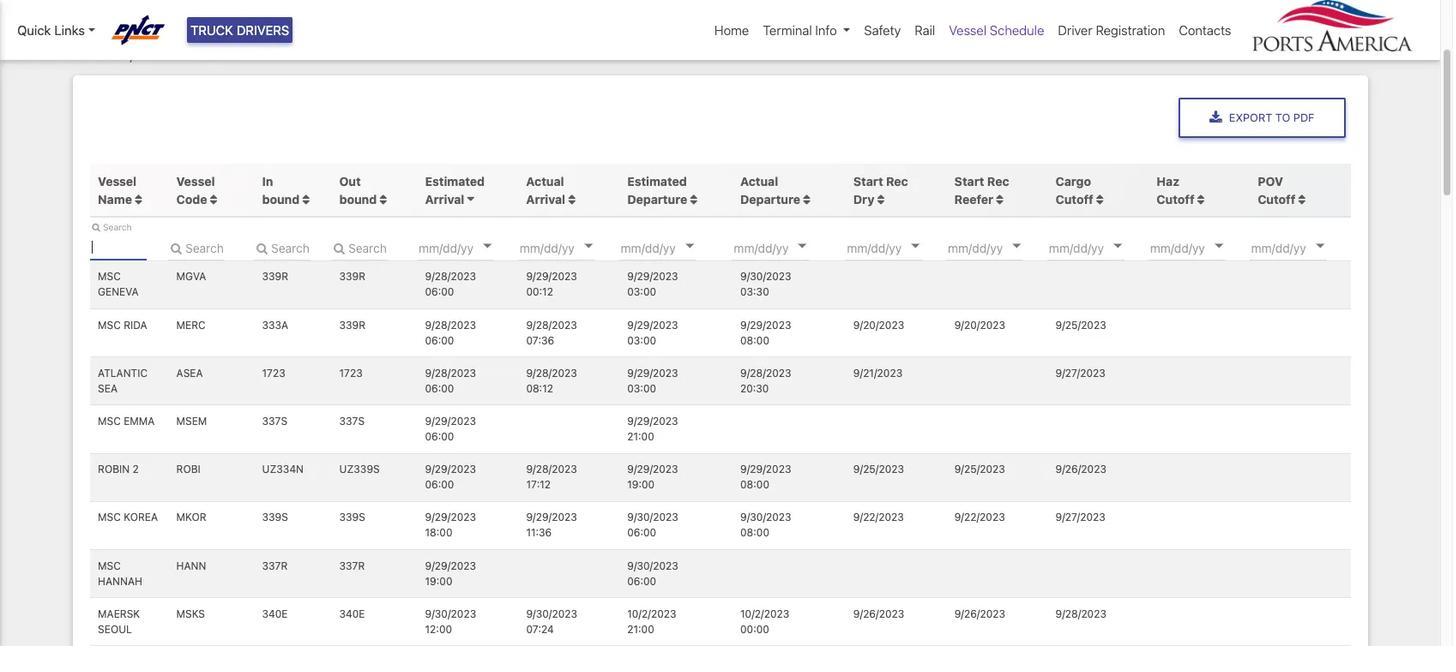 Task type: locate. For each thing, give the bounding box(es) containing it.
1 horizontal spatial 339s
[[339, 512, 365, 525]]

2 339s from the left
[[339, 512, 365, 525]]

337r
[[262, 560, 288, 573], [339, 560, 365, 573]]

departure for actual
[[740, 192, 800, 206]]

bound down out on the top
[[339, 192, 377, 206]]

mm/dd/yy field down pov cutoff
[[1250, 235, 1353, 261]]

339r for 339r
[[339, 271, 366, 283]]

rec left start rec reefer
[[886, 174, 908, 188]]

2 03:00 from the top
[[627, 334, 656, 347]]

9/21/2023
[[853, 367, 903, 380]]

msks
[[176, 608, 205, 621]]

1 9/29/2023 03:00 from the top
[[627, 271, 678, 299]]

1 horizontal spatial 10/2/2023
[[740, 608, 789, 621]]

2 10/2/2023 from the left
[[740, 608, 789, 621]]

1 arrival from the left
[[425, 192, 464, 206]]

1 horizontal spatial 337s
[[339, 415, 365, 428]]

9/29/2023 06:00
[[425, 415, 476, 444], [425, 463, 476, 492]]

9/30/2023 08:00
[[740, 512, 792, 540]]

2 9/29/2023 08:00 from the top
[[740, 463, 791, 492]]

actual inside "actual departure"
[[740, 174, 778, 188]]

3 9/29/2023 03:00 from the top
[[627, 367, 678, 395]]

safety link
[[857, 14, 908, 47]]

msc left korea
[[98, 512, 121, 525]]

9/28/2023 06:00 for 08:12
[[425, 367, 476, 395]]

msc for msc geneva
[[98, 271, 121, 283]]

9/29/2023 08:00
[[740, 319, 791, 347], [740, 463, 791, 492]]

9/27/2023
[[1056, 367, 1106, 380], [1056, 512, 1106, 525]]

9/29/2023 11:36
[[526, 512, 577, 540]]

06:00 for 339r
[[425, 286, 454, 299]]

vessel code
[[176, 174, 215, 206]]

2 horizontal spatial 9/26/2023
[[1056, 463, 1107, 476]]

1 start from the left
[[853, 174, 883, 188]]

msc up hannah
[[98, 560, 121, 573]]

0 horizontal spatial home
[[86, 47, 123, 62]]

schedule down truck
[[185, 47, 243, 62]]

3 03:00 from the top
[[627, 382, 656, 395]]

actual for actual arrival
[[526, 174, 564, 188]]

10/2/2023
[[627, 608, 676, 621], [740, 608, 789, 621]]

339r
[[262, 271, 288, 283], [339, 271, 366, 283], [339, 319, 366, 332]]

0 vertical spatial 9/27/2023
[[1056, 367, 1106, 380]]

bound for out
[[339, 192, 377, 206]]

2 9/28/2023 06:00 from the top
[[425, 319, 476, 347]]

4 mm/dd/yy field from the left
[[1250, 235, 1353, 261]]

2
[[133, 463, 139, 476]]

arrival for estimated arrival
[[425, 192, 464, 206]]

driver registration link
[[1051, 14, 1172, 47]]

19:00
[[627, 479, 655, 492], [425, 575, 452, 588]]

bound down in
[[262, 192, 300, 206]]

None field
[[90, 235, 146, 261], [168, 235, 225, 261], [254, 235, 311, 261], [331, 235, 388, 261], [90, 235, 146, 261], [168, 235, 225, 261], [254, 235, 311, 261], [331, 235, 388, 261]]

emma
[[124, 415, 155, 428]]

open calendar image
[[483, 244, 492, 249], [1114, 244, 1122, 249], [1215, 244, 1223, 249]]

0 horizontal spatial 339s
[[262, 512, 288, 525]]

rail
[[915, 22, 935, 38]]

08:00 inside 9/30/2023 08:00
[[740, 527, 769, 540]]

3 mm/dd/yy field from the left
[[1148, 235, 1251, 261]]

1 horizontal spatial departure
[[740, 192, 800, 206]]

0 horizontal spatial start
[[853, 174, 883, 188]]

2 arrival from the left
[[526, 192, 565, 206]]

21:00 for 9/29/2023 21:00
[[627, 431, 654, 444]]

0 horizontal spatial 9/25/2023
[[853, 463, 904, 476]]

1 rec from the left
[[886, 174, 908, 188]]

2 340e from the left
[[339, 608, 365, 621]]

3 08:00 from the top
[[740, 527, 769, 540]]

1 vertical spatial vessel schedule
[[141, 47, 243, 62]]

0 vertical spatial 9/29/2023 03:00
[[627, 271, 678, 299]]

1 08:00 from the top
[[740, 334, 769, 347]]

9/28/2023 06:00
[[425, 271, 476, 299], [425, 319, 476, 347], [425, 367, 476, 395]]

2 9/29/2023 03:00 from the top
[[627, 319, 678, 347]]

1 9/29/2023 06:00 from the top
[[425, 415, 476, 444]]

open calendar image
[[1013, 244, 1021, 249], [1316, 244, 1324, 249]]

1 horizontal spatial vessel schedule
[[949, 22, 1044, 38]]

07:36
[[526, 334, 554, 347]]

2 vertical spatial 03:00
[[627, 382, 656, 395]]

2 9/29/2023 06:00 from the top
[[425, 463, 476, 492]]

1 10/2/2023 from the left
[[627, 608, 676, 621]]

340e
[[262, 608, 288, 621], [339, 608, 365, 621]]

0 horizontal spatial 9/29/2023 19:00
[[425, 560, 476, 588]]

9/29/2023 03:00 for 9/28/2023 08:12
[[627, 367, 678, 395]]

339r for 333a
[[339, 319, 366, 332]]

3 open calendar image from the left
[[1215, 244, 1223, 249]]

2 horizontal spatial open calendar image
[[1215, 244, 1223, 249]]

0 vertical spatial 9/29/2023 08:00
[[740, 319, 791, 347]]

msc geneva
[[98, 271, 139, 299]]

1 horizontal spatial open calendar image
[[1114, 244, 1122, 249]]

arrival
[[425, 192, 464, 206], [526, 192, 565, 206]]

9/28/2023 06:00 for 00:12
[[425, 271, 476, 299]]

bound inside in bound
[[262, 192, 300, 206]]

9/30/2023 03:30
[[740, 271, 792, 299]]

2 horizontal spatial cutoff
[[1258, 192, 1296, 206]]

1 horizontal spatial 9/25/2023
[[955, 463, 1005, 476]]

1 bound from the left
[[262, 192, 300, 206]]

haz
[[1157, 174, 1180, 188]]

1 1723 from the left
[[262, 367, 285, 380]]

1 vertical spatial 9/29/2023 03:00
[[627, 319, 678, 347]]

cutoff for haz
[[1157, 192, 1195, 206]]

cutoff down haz at the top right
[[1157, 192, 1195, 206]]

1 horizontal spatial bound
[[339, 192, 377, 206]]

337s up uz334n
[[262, 415, 287, 428]]

21:00 inside 10/2/2023 21:00
[[627, 623, 654, 636]]

2 337r from the left
[[339, 560, 365, 573]]

2 open calendar image from the left
[[1114, 244, 1122, 249]]

0 horizontal spatial 9/22/2023
[[853, 512, 904, 525]]

0 vertical spatial vessel schedule
[[949, 22, 1044, 38]]

1 horizontal spatial estimated
[[627, 174, 687, 188]]

03:00 for 9/28/2023 08:12
[[627, 382, 656, 395]]

9/29/2023 19:00
[[627, 463, 678, 492], [425, 560, 476, 588]]

1 departure from the left
[[627, 192, 687, 206]]

1 9/29/2023 08:00 from the top
[[740, 319, 791, 347]]

0 horizontal spatial rec
[[886, 174, 908, 188]]

0 horizontal spatial estimated
[[425, 174, 485, 188]]

9/27/2023 for 9/21/2023
[[1056, 367, 1106, 380]]

cutoff down cargo
[[1056, 192, 1094, 206]]

open calendar image for 3rd mm/dd/yy field from the right
[[1114, 244, 1122, 249]]

cutoff down pov
[[1258, 192, 1296, 206]]

06:00 for 1723
[[425, 382, 454, 395]]

msc left the rida
[[98, 319, 121, 332]]

1 cutoff from the left
[[1056, 192, 1094, 206]]

estimated inside the estimated departure
[[627, 174, 687, 188]]

19:00 up 9/30/2023 12:00
[[425, 575, 452, 588]]

rida
[[124, 319, 147, 332]]

maersk
[[98, 608, 140, 621]]

0 horizontal spatial 9/20/2023
[[853, 319, 904, 332]]

1 open calendar image from the left
[[483, 244, 492, 249]]

9/20/2023
[[853, 319, 904, 332], [955, 319, 1005, 332]]

1 9/28/2023 06:00 from the top
[[425, 271, 476, 299]]

cutoff
[[1056, 192, 1094, 206], [1157, 192, 1195, 206], [1258, 192, 1296, 206]]

rec inside start rec dry
[[886, 174, 908, 188]]

337s
[[262, 415, 287, 428], [339, 415, 365, 428]]

0 horizontal spatial open calendar image
[[1013, 244, 1021, 249]]

home
[[715, 22, 749, 38], [86, 47, 123, 62]]

0 vertical spatial 19:00
[[627, 479, 655, 492]]

rec for start rec dry
[[886, 174, 908, 188]]

start
[[853, 174, 883, 188], [955, 174, 984, 188]]

1 vertical spatial 9/30/2023 06:00
[[627, 560, 678, 588]]

1 9/30/2023 06:00 from the top
[[627, 512, 678, 540]]

cutoff for cargo
[[1056, 192, 1094, 206]]

2 departure from the left
[[740, 192, 800, 206]]

3 msc from the top
[[98, 415, 121, 428]]

1 vertical spatial 9/29/2023 08:00
[[740, 463, 791, 492]]

12:00
[[425, 623, 452, 636]]

0 horizontal spatial departure
[[627, 192, 687, 206]]

21:00
[[627, 431, 654, 444], [627, 623, 654, 636]]

estimated
[[425, 174, 485, 188], [627, 174, 687, 188]]

2 9/27/2023 from the top
[[1056, 512, 1106, 525]]

1 vertical spatial 9/29/2023 06:00
[[425, 463, 476, 492]]

21:00 inside 9/29/2023 21:00
[[627, 431, 654, 444]]

2 9/22/2023 from the left
[[955, 512, 1005, 525]]

contacts link
[[1172, 14, 1238, 47]]

0 horizontal spatial 337r
[[262, 560, 288, 573]]

pov cutoff
[[1258, 174, 1296, 206]]

arrival inside estimated arrival
[[425, 192, 464, 206]]

2 337s from the left
[[339, 415, 365, 428]]

1 mm/dd/yy field from the left
[[417, 235, 520, 261]]

schedule left driver on the top right
[[990, 22, 1044, 38]]

19:00 down 9/29/2023 21:00
[[627, 479, 655, 492]]

9/29/2023 19:00 down 18:00
[[425, 560, 476, 588]]

rec
[[886, 174, 908, 188], [987, 174, 1009, 188]]

1 03:00 from the top
[[627, 286, 656, 299]]

msc inside msc geneva
[[98, 271, 121, 283]]

driver registration
[[1058, 22, 1165, 38]]

estimated arrival
[[425, 174, 485, 206]]

0 horizontal spatial 1723
[[262, 367, 285, 380]]

driver
[[1058, 22, 1093, 38]]

0 horizontal spatial open calendar image
[[483, 244, 492, 249]]

mm/dd/yy field
[[417, 235, 520, 261], [1047, 235, 1150, 261], [1148, 235, 1251, 261], [1250, 235, 1353, 261]]

18:00
[[425, 527, 452, 540]]

rec up reefer
[[987, 174, 1009, 188]]

0 horizontal spatial 337s
[[262, 415, 287, 428]]

mm/dd/yy field down cargo cutoff
[[1047, 235, 1150, 261]]

0 vertical spatial 08:00
[[740, 334, 769, 347]]

2 bound from the left
[[339, 192, 377, 206]]

5 msc from the top
[[98, 560, 121, 573]]

1 horizontal spatial 9/20/2023
[[955, 319, 1005, 332]]

departure
[[627, 192, 687, 206], [740, 192, 800, 206]]

2 vertical spatial 08:00
[[740, 527, 769, 540]]

1 open calendar image from the left
[[1013, 244, 1021, 249]]

start up reefer
[[955, 174, 984, 188]]

9/29/2023
[[526, 271, 577, 283], [627, 271, 678, 283], [627, 319, 678, 332], [740, 319, 791, 332], [627, 367, 678, 380], [425, 415, 476, 428], [627, 415, 678, 428], [425, 463, 476, 476], [627, 463, 678, 476], [740, 463, 791, 476], [425, 512, 476, 525], [526, 512, 577, 525], [425, 560, 476, 573]]

0 horizontal spatial schedule
[[185, 47, 243, 62]]

9/30/2023 06:00 for 9/29/2023 18:00
[[627, 512, 678, 540]]

msc up geneva at left
[[98, 271, 121, 283]]

9/29/2023 08:00 up 9/30/2023 08:00
[[740, 463, 791, 492]]

msc for msc korea
[[98, 512, 121, 525]]

0 horizontal spatial cutoff
[[1056, 192, 1094, 206]]

1 vertical spatial 9/29/2023 19:00
[[425, 560, 476, 588]]

sea
[[98, 382, 118, 395]]

1 horizontal spatial start
[[955, 174, 984, 188]]

1 horizontal spatial 1723
[[339, 367, 363, 380]]

in bound
[[262, 174, 303, 206]]

9/26/2023
[[1056, 463, 1107, 476], [853, 608, 904, 621], [955, 608, 1005, 621]]

3 9/28/2023 06:00 from the top
[[425, 367, 476, 395]]

0 horizontal spatial bound
[[262, 192, 300, 206]]

2 cutoff from the left
[[1157, 192, 1195, 206]]

start up dry at the right of the page
[[853, 174, 883, 188]]

0 vertical spatial home
[[715, 22, 749, 38]]

1 horizontal spatial actual
[[740, 174, 778, 188]]

1 horizontal spatial rec
[[987, 174, 1009, 188]]

9/29/2023 08:00 down 03:30
[[740, 319, 791, 347]]

0 horizontal spatial actual
[[526, 174, 564, 188]]

vessel schedule right rail
[[949, 22, 1044, 38]]

1 vertical spatial 21:00
[[627, 623, 654, 636]]

2 msc from the top
[[98, 319, 121, 332]]

06:00 for 337s
[[425, 431, 454, 444]]

0 vertical spatial 9/30/2023 06:00
[[627, 512, 678, 540]]

03:00 for 9/29/2023 00:12
[[627, 286, 656, 299]]

2 estimated from the left
[[627, 174, 687, 188]]

vessel schedule down truck
[[141, 47, 243, 62]]

1 vertical spatial 9/28/2023 06:00
[[425, 319, 476, 347]]

9/30/2023
[[740, 271, 792, 283], [627, 512, 678, 525], [740, 512, 792, 525], [627, 560, 678, 573], [425, 608, 476, 621], [526, 608, 577, 621]]

mm/dd/yy field down estimated arrival
[[417, 235, 520, 261]]

msc left emma
[[98, 415, 121, 428]]

0 horizontal spatial vessel schedule
[[141, 47, 243, 62]]

1 horizontal spatial open calendar image
[[1316, 244, 1324, 249]]

mm/dd/yy field down haz cutoff
[[1148, 235, 1251, 261]]

0 vertical spatial 03:00
[[627, 286, 656, 299]]

1 9/27/2023 from the top
[[1056, 367, 1106, 380]]

07:24
[[526, 623, 554, 636]]

actual
[[526, 174, 564, 188], [740, 174, 778, 188]]

08:00 for 9/29/2023 03:00
[[740, 334, 769, 347]]

cutoff for pov
[[1258, 192, 1296, 206]]

0 vertical spatial 9/29/2023 06:00
[[425, 415, 476, 444]]

start rec reefer
[[955, 174, 1009, 206]]

0 vertical spatial 21:00
[[627, 431, 654, 444]]

9/28/2023 20:30
[[740, 367, 791, 395]]

2 21:00 from the top
[[627, 623, 654, 636]]

339s down uz339s
[[339, 512, 365, 525]]

06:00 for uz334n
[[425, 479, 454, 492]]

robin 2
[[98, 463, 139, 476]]

9/29/2023 19:00 down 9/29/2023 21:00
[[627, 463, 678, 492]]

1 vertical spatial 08:00
[[740, 479, 769, 492]]

0 horizontal spatial 9/26/2023
[[853, 608, 904, 621]]

1 estimated from the left
[[425, 174, 485, 188]]

339s down uz334n
[[262, 512, 288, 525]]

quick links
[[17, 22, 85, 38]]

1 vertical spatial 03:00
[[627, 334, 656, 347]]

1 horizontal spatial arrival
[[526, 192, 565, 206]]

1723
[[262, 367, 285, 380], [339, 367, 363, 380]]

3 cutoff from the left
[[1258, 192, 1296, 206]]

2 vertical spatial 9/29/2023 03:00
[[627, 367, 678, 395]]

9/29/2023 00:12
[[526, 271, 577, 299]]

robin
[[98, 463, 130, 476]]

msc
[[98, 271, 121, 283], [98, 319, 121, 332], [98, 415, 121, 428], [98, 512, 121, 525], [98, 560, 121, 573]]

0 vertical spatial 9/28/2023 06:00
[[425, 271, 476, 299]]

1 horizontal spatial cutoff
[[1157, 192, 1195, 206]]

1 horizontal spatial 337r
[[339, 560, 365, 573]]

9/28/2023 07:36
[[526, 319, 577, 347]]

2 08:00 from the top
[[740, 479, 769, 492]]

9/29/2023 06:00 for 337s
[[425, 415, 476, 444]]

0 horizontal spatial 19:00
[[425, 575, 452, 588]]

vessel
[[949, 22, 987, 38], [141, 47, 181, 62], [98, 174, 137, 188], [176, 174, 215, 188]]

9/29/2023 06:00 for uz339s
[[425, 463, 476, 492]]

06:00
[[425, 286, 454, 299], [425, 334, 454, 347], [425, 382, 454, 395], [425, 431, 454, 444], [425, 479, 454, 492], [627, 527, 656, 540], [627, 575, 656, 588]]

1 horizontal spatial 9/29/2023 19:00
[[627, 463, 678, 492]]

rec inside start rec reefer
[[987, 174, 1009, 188]]

start inside start rec dry
[[853, 174, 883, 188]]

start inside start rec reefer
[[955, 174, 984, 188]]

1 vertical spatial home
[[86, 47, 123, 62]]

0 horizontal spatial 340e
[[262, 608, 288, 621]]

2 start from the left
[[955, 174, 984, 188]]

2 rec from the left
[[987, 174, 1009, 188]]

03:00 for 9/28/2023 07:36
[[627, 334, 656, 347]]

2 9/30/2023 06:00 from the top
[[627, 560, 678, 588]]

1 horizontal spatial 340e
[[339, 608, 365, 621]]

2 1723 from the left
[[339, 367, 363, 380]]

1 vertical spatial 9/27/2023
[[1056, 512, 1106, 525]]

0 horizontal spatial arrival
[[425, 192, 464, 206]]

2 vertical spatial 9/28/2023 06:00
[[425, 367, 476, 395]]

0 vertical spatial 9/29/2023 19:00
[[627, 463, 678, 492]]

actual departure
[[740, 174, 800, 206]]

1 msc from the top
[[98, 271, 121, 283]]

start for dry
[[853, 174, 883, 188]]

bound inside out bound
[[339, 192, 377, 206]]

1 horizontal spatial 19:00
[[627, 479, 655, 492]]

actual inside 'actual arrival'
[[526, 174, 564, 188]]

2 actual from the left
[[740, 174, 778, 188]]

03:00
[[627, 286, 656, 299], [627, 334, 656, 347], [627, 382, 656, 395]]

bound for in
[[262, 192, 300, 206]]

0 horizontal spatial 10/2/2023
[[627, 608, 676, 621]]

4 msc from the top
[[98, 512, 121, 525]]

337s up uz339s
[[339, 415, 365, 428]]

msc inside 'msc hannah'
[[98, 560, 121, 573]]

1 horizontal spatial 9/22/2023
[[955, 512, 1005, 525]]

1 21:00 from the top
[[627, 431, 654, 444]]

1 actual from the left
[[526, 174, 564, 188]]

1 horizontal spatial schedule
[[990, 22, 1044, 38]]



Task type: describe. For each thing, give the bounding box(es) containing it.
1 340e from the left
[[262, 608, 288, 621]]

vessel schedule link
[[942, 14, 1051, 47]]

haz cutoff
[[1157, 174, 1195, 206]]

atlantic sea
[[98, 367, 148, 395]]

1 horizontal spatial home link
[[708, 14, 756, 47]]

00:12
[[526, 286, 553, 299]]

msc emma
[[98, 415, 155, 428]]

out bound
[[339, 174, 380, 206]]

pov
[[1258, 174, 1283, 188]]

maersk seoul
[[98, 608, 140, 636]]

08:00 for 9/30/2023 06:00
[[740, 527, 769, 540]]

export
[[1229, 111, 1272, 124]]

msem
[[176, 415, 207, 428]]

truck drivers link
[[187, 17, 293, 43]]

9/29/2023 21:00
[[627, 415, 678, 444]]

export to pdf
[[1229, 111, 1315, 124]]

1 337r from the left
[[262, 560, 288, 573]]

2 horizontal spatial 9/25/2023
[[1056, 319, 1106, 332]]

merc
[[176, 319, 206, 332]]

9/28/2023 17:12
[[526, 463, 577, 492]]

9/30/2023 06:00 for 9/29/2023 19:00
[[627, 560, 678, 588]]

out
[[339, 174, 361, 188]]

0 horizontal spatial home link
[[86, 47, 123, 62]]

code
[[176, 192, 207, 206]]

9/27/2023 for 9/22/2023
[[1056, 512, 1106, 525]]

uz334n
[[262, 463, 304, 476]]

export to pdf link
[[1179, 97, 1346, 138]]

1 339s from the left
[[262, 512, 288, 525]]

start for reefer
[[955, 174, 984, 188]]

msc for msc emma
[[98, 415, 121, 428]]

9/30/2023 12:00
[[425, 608, 476, 636]]

2 9/20/2023 from the left
[[955, 319, 1005, 332]]

msc for msc rida
[[98, 319, 121, 332]]

registration
[[1096, 22, 1165, 38]]

msc hannah
[[98, 560, 142, 588]]

geneva
[[98, 286, 139, 299]]

cargo cutoff
[[1056, 174, 1094, 206]]

estimated departure
[[627, 174, 687, 206]]

21:00 for 10/2/2023 21:00
[[627, 623, 654, 636]]

08:00 for 9/29/2023 19:00
[[740, 479, 769, 492]]

open calendar image for 1st mm/dd/yy field
[[483, 244, 492, 249]]

links
[[54, 22, 85, 38]]

08:12
[[526, 382, 553, 395]]

to
[[1275, 111, 1290, 124]]

20:30
[[740, 382, 769, 395]]

reefer
[[955, 192, 993, 206]]

1 9/22/2023 from the left
[[853, 512, 904, 525]]

estimated for arrival
[[425, 174, 485, 188]]

hann
[[176, 560, 206, 573]]

cargo
[[1056, 174, 1091, 188]]

9/28/2023 06:00 for 07:36
[[425, 319, 476, 347]]

actual for actual departure
[[740, 174, 778, 188]]

departure for estimated
[[627, 192, 687, 206]]

start rec dry
[[853, 174, 908, 206]]

mgva
[[176, 271, 206, 283]]

10/2/2023 for 00:00
[[740, 608, 789, 621]]

quick links link
[[17, 21, 95, 40]]

0 vertical spatial schedule
[[990, 22, 1044, 38]]

1 horizontal spatial home
[[715, 22, 749, 38]]

9/28/2023 08:12
[[526, 367, 577, 395]]

10/2/2023 21:00
[[627, 608, 676, 636]]

korea
[[124, 512, 158, 525]]

10/2/2023 for 21:00
[[627, 608, 676, 621]]

2 mm/dd/yy field from the left
[[1047, 235, 1150, 261]]

1 337s from the left
[[262, 415, 287, 428]]

quick
[[17, 22, 51, 38]]

03:30
[[740, 286, 769, 299]]

1 vertical spatial 19:00
[[425, 575, 452, 588]]

vessel name
[[98, 174, 137, 206]]

1 9/20/2023 from the left
[[853, 319, 904, 332]]

seoul
[[98, 623, 132, 636]]

mkor
[[176, 512, 206, 525]]

msc korea
[[98, 512, 158, 525]]

contacts
[[1179, 22, 1231, 38]]

333a
[[262, 319, 288, 332]]

atlantic
[[98, 367, 148, 380]]

msc for msc hannah
[[98, 560, 121, 573]]

truck drivers
[[190, 22, 289, 38]]

17:12
[[526, 479, 551, 492]]

in
[[262, 174, 273, 188]]

actual arrival
[[526, 174, 565, 206]]

9/29/2023 03:00 for 9/28/2023 07:36
[[627, 319, 678, 347]]

download image
[[1210, 111, 1222, 125]]

estimated for departure
[[627, 174, 687, 188]]

1 horizontal spatial 9/26/2023
[[955, 608, 1005, 621]]

hannah
[[98, 575, 142, 588]]

rail link
[[908, 14, 942, 47]]

9/29/2023 08:00 for 9/20/2023
[[740, 319, 791, 347]]

dry
[[853, 192, 875, 206]]

9/29/2023 18:00
[[425, 512, 476, 540]]

9/30/2023 07:24
[[526, 608, 577, 636]]

rec for start rec reefer
[[987, 174, 1009, 188]]

msc rida
[[98, 319, 147, 332]]

name
[[98, 192, 132, 206]]

open calendar image for 3rd mm/dd/yy field
[[1215, 244, 1223, 249]]

drivers
[[237, 22, 289, 38]]

9/29/2023 03:00 for 9/29/2023 00:12
[[627, 271, 678, 299]]

uz339s
[[339, 463, 380, 476]]

10/2/2023 00:00
[[740, 608, 789, 636]]

11:36
[[526, 527, 552, 540]]

asea
[[176, 367, 203, 380]]

robi
[[176, 463, 201, 476]]

2 open calendar image from the left
[[1316, 244, 1324, 249]]

1 vertical spatial schedule
[[185, 47, 243, 62]]

06:00 for 333a
[[425, 334, 454, 347]]

arrival for actual arrival
[[526, 192, 565, 206]]

safety
[[864, 22, 901, 38]]

truck
[[190, 22, 233, 38]]

9/29/2023 08:00 for 9/25/2023
[[740, 463, 791, 492]]

pdf
[[1294, 111, 1315, 124]]

00:00
[[740, 623, 769, 636]]



Task type: vqa. For each thing, say whether or not it's contained in the screenshot.


